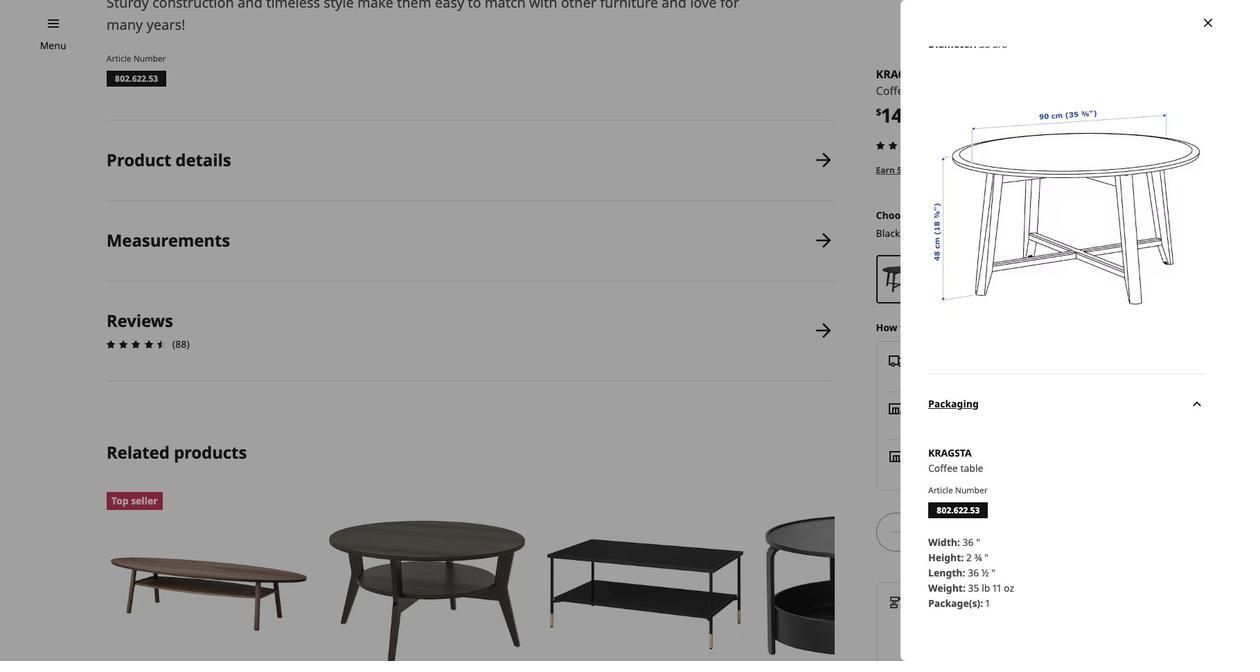 Task type: locate. For each thing, give the bounding box(es) containing it.
: left ½
[[963, 566, 966, 579]]

: up package(s)
[[963, 581, 966, 594]]

in stock at canton, mi
[[913, 464, 1012, 477]]

it
[[931, 321, 938, 334]]

in for in store
[[913, 449, 923, 462]]

0 horizontal spatial coffee
[[876, 83, 910, 99]]

available up packaging
[[930, 368, 971, 382]]

(88) inside button
[[942, 138, 959, 152]]

1 horizontal spatial kragsta coffee table, black, 35 3/8 " image
[[929, 68, 1206, 346]]

stockholm coffee table, walnut veneer, 70 7/8x23 1/4 " image
[[107, 492, 311, 661]]

0 vertical spatial article number
[[107, 53, 166, 64]]

in left store
[[913, 449, 923, 462]]

(88) for review: 4.3 out of 5 stars. total reviews: 88 image inside (88) button
[[942, 138, 959, 152]]

card*.
[[1098, 164, 1124, 176]]

35 left "lb"
[[969, 581, 980, 594]]

article inside dialog
[[929, 484, 953, 496]]

color
[[914, 208, 938, 222]]

0 horizontal spatial article
[[107, 53, 131, 64]]

diameter
[[929, 37, 974, 50]]

available down assembly
[[913, 610, 954, 623]]

product details heading
[[107, 148, 231, 171]]

0 horizontal spatial article number
[[107, 53, 166, 64]]

1 vertical spatial in
[[913, 464, 922, 477]]

canton,
[[962, 464, 998, 477]]

store
[[925, 449, 950, 462]]

äsperöd coffee table, black/glass black, 45 1/4x22 7/8 " image
[[543, 492, 747, 661]]

article down stock
[[929, 484, 953, 496]]

0 vertical spatial review: 4.3 out of 5 stars. total reviews: 88 image
[[872, 137, 939, 154]]

review: 4.3 out of 5 stars. total reviews: 88 image up 5%
[[872, 137, 939, 154]]

review: 4.3 out of 5 stars. total reviews: 88 image down reviews
[[102, 336, 170, 353]]

1 vertical spatial 802.622.53
[[937, 504, 980, 516]]

dialog
[[901, 0, 1234, 661]]

1 horizontal spatial coffee
[[929, 461, 958, 475]]

available
[[930, 368, 971, 382], [913, 610, 954, 623]]

1 vertical spatial kragsta
[[929, 446, 972, 459]]

stock
[[924, 464, 948, 477]]

list
[[102, 121, 835, 381]]

at inside button
[[958, 164, 966, 176]]

mi
[[1000, 464, 1012, 477]]

2
[[967, 551, 972, 564]]

kragsta
[[876, 67, 926, 82], [929, 446, 972, 459]]

ikea
[[969, 164, 987, 176], [1031, 164, 1049, 176]]

0 horizontal spatial ikea
[[969, 164, 987, 176]]

" up "¾"
[[977, 535, 981, 549]]

36 up '2'
[[963, 535, 974, 549]]

36
[[963, 535, 974, 549], [968, 566, 979, 579]]

1 vertical spatial article number
[[929, 484, 988, 496]]

0 horizontal spatial review: 4.3 out of 5 stars. total reviews: 88 image
[[102, 336, 170, 353]]

pick
[[913, 401, 933, 414]]

to
[[900, 321, 910, 334]]

0 vertical spatial in
[[913, 449, 923, 462]]

pick up
[[913, 401, 949, 414]]

kragsta coffee table heading
[[929, 445, 1206, 461]]

in store
[[913, 449, 950, 462]]

:
[[974, 37, 977, 50], [958, 535, 960, 549], [961, 551, 964, 564], [963, 566, 966, 579], [963, 581, 966, 594], [981, 596, 984, 610]]

1 vertical spatial article
[[929, 484, 953, 496]]

: left '2'
[[961, 551, 964, 564]]

at right rewards
[[958, 164, 966, 176]]

36 left ½
[[968, 566, 979, 579]]

1 vertical spatial available
[[913, 610, 954, 623]]

(88) down reviews
[[172, 337, 190, 350]]

coffee inside 'kragsta coffee table'
[[929, 461, 958, 475]]

product
[[107, 148, 171, 171]]

ikea right the the
[[1031, 164, 1049, 176]]

1 vertical spatial coffee
[[929, 461, 958, 475]]

product details button
[[107, 121, 835, 200]]

0 vertical spatial 36
[[963, 535, 974, 549]]

1 horizontal spatial (88)
[[942, 138, 959, 152]]

coffee inside kragsta coffee table, black, $ 149
[[876, 83, 910, 99]]

0 horizontal spatial kragsta coffee table, black, 35 3/8 " image
[[882, 260, 919, 298]]

2 in from the top
[[913, 464, 922, 477]]

1 horizontal spatial article number
[[929, 484, 988, 496]]

1 vertical spatial number
[[956, 484, 988, 496]]

1 horizontal spatial article
[[929, 484, 953, 496]]

1 in from the top
[[913, 449, 923, 462]]

1 vertical spatial (88)
[[172, 337, 190, 350]]

packaging button
[[929, 373, 1206, 434]]

149
[[882, 102, 915, 128]]

kragsta for kragsta coffee table
[[929, 446, 972, 459]]

0 vertical spatial at
[[958, 164, 966, 176]]

products
[[174, 441, 247, 463]]

how to get it
[[876, 321, 938, 334]]

(88)
[[942, 138, 959, 152], [172, 337, 190, 350]]

0 vertical spatial number
[[133, 53, 166, 64]]

0 horizontal spatial number
[[133, 53, 166, 64]]

article
[[107, 53, 131, 64], [929, 484, 953, 496]]

kragsta coffee table, black, 35 3/8 " image
[[929, 68, 1206, 346], [882, 260, 919, 298]]

number
[[133, 53, 166, 64], [956, 484, 988, 496]]

802.622.53
[[115, 73, 158, 85], [937, 504, 980, 516]]

package(s)
[[929, 596, 981, 610]]

(88) button
[[872, 137, 959, 154]]

" right ½
[[992, 566, 996, 579]]

measurements
[[107, 229, 230, 251]]

(88) inside list
[[172, 337, 190, 350]]

>
[[1157, 164, 1162, 176]]

borgeby coffee table, black, 27 1/2 " image
[[761, 492, 966, 661]]

"
[[1011, 37, 1015, 50], [977, 535, 981, 549], [985, 551, 989, 564], [992, 566, 996, 579]]

in left stock
[[913, 464, 922, 477]]

width
[[929, 535, 958, 549]]

available inside button
[[930, 368, 971, 382]]

top seller
[[111, 494, 158, 507]]

in for in stock at canton, mi
[[913, 464, 922, 477]]

coffee for kragsta coffee table, black, $ 149
[[876, 83, 910, 99]]

in
[[913, 449, 923, 462], [913, 464, 922, 477]]

kragsta inside kragsta coffee table, black, $ 149
[[876, 67, 926, 82]]

ikea left using
[[969, 164, 987, 176]]

details
[[176, 148, 231, 171]]

in stock at canton, mi group
[[913, 464, 1012, 477]]

choose color black
[[876, 208, 938, 240]]

(88) for bottom review: 4.3 out of 5 stars. total reviews: 88 image
[[172, 337, 190, 350]]

0 horizontal spatial kragsta
[[876, 67, 926, 82]]

: up height
[[958, 535, 960, 549]]

top seller link
[[107, 492, 311, 661]]

article number
[[107, 53, 166, 64], [929, 484, 988, 496]]

0 horizontal spatial (88)
[[172, 337, 190, 350]]

0 vertical spatial kragsta
[[876, 67, 926, 82]]

for
[[957, 610, 970, 623]]

3/8
[[993, 37, 1008, 50]]

35
[[980, 37, 991, 50], [969, 581, 980, 594]]

kragsta for kragsta coffee table, black, $ 149
[[876, 67, 926, 82]]

35 left 3/8
[[980, 37, 991, 50]]

coffee for kragsta coffee table
[[929, 461, 958, 475]]

1 horizontal spatial number
[[956, 484, 988, 496]]

0 vertical spatial (88)
[[942, 138, 959, 152]]

1 horizontal spatial review: 4.3 out of 5 stars. total reviews: 88 image
[[872, 137, 939, 154]]

kragsta coffee table, white, 35 3/8 " image
[[933, 260, 971, 298]]

rotate 180 image
[[1189, 396, 1206, 412]]

height
[[929, 551, 961, 564]]

reviews
[[107, 309, 173, 332]]

0 vertical spatial 802.622.53
[[115, 73, 158, 85]]

0 vertical spatial coffee
[[876, 83, 910, 99]]

kragsta up in stock at canton, mi on the bottom right
[[929, 446, 972, 459]]

1 horizontal spatial ikea
[[1031, 164, 1049, 176]]

11
[[993, 581, 1002, 594]]

black
[[876, 226, 900, 240]]

menu button
[[40, 38, 66, 53]]

review: 4.3 out of 5 stars. total reviews: 88 image
[[872, 137, 939, 154], [102, 336, 170, 353]]

kragsta up table,
[[876, 67, 926, 82]]

1 vertical spatial 35
[[969, 581, 980, 594]]

in
[[912, 164, 920, 176]]

0 vertical spatial article
[[107, 53, 131, 64]]

1 horizontal spatial kragsta
[[929, 446, 972, 459]]

kragsta inside 'kragsta coffee table'
[[929, 446, 972, 459]]

coffee
[[876, 83, 910, 99], [929, 461, 958, 475]]

packaging
[[929, 397, 979, 410]]

0 vertical spatial available
[[930, 368, 971, 382]]

1 horizontal spatial 802.622.53
[[937, 504, 980, 516]]

at
[[958, 164, 966, 176], [951, 464, 960, 477]]

article right menu "button"
[[107, 53, 131, 64]]

(88) up rewards
[[942, 138, 959, 152]]

the
[[1014, 164, 1028, 176]]

at left table
[[951, 464, 960, 477]]



Task type: describe. For each thing, give the bounding box(es) containing it.
oz
[[1004, 581, 1015, 594]]

kragsta coffee table, black, 35 3/8 " image inside dialog
[[929, 68, 1206, 346]]

black,
[[945, 83, 975, 99]]

product details
[[107, 148, 231, 171]]

Quantity input value text field
[[910, 513, 929, 551]]

dialog containing diameter
[[901, 0, 1234, 661]]

1
[[986, 596, 990, 610]]

list containing product details
[[102, 121, 835, 381]]

diameter : 35 3/8 "
[[929, 37, 1015, 50]]

¾
[[975, 551, 982, 564]]

$
[[876, 105, 882, 119]]

0 horizontal spatial 802.622.53
[[115, 73, 158, 85]]

how
[[876, 321, 898, 334]]

earn 5% in rewards at ikea using the ikea visa credit card*. details >
[[876, 164, 1162, 176]]

available button
[[888, 344, 1166, 392]]

" right "¾"
[[985, 551, 989, 564]]

lb
[[982, 581, 991, 594]]

length
[[929, 566, 963, 579]]

visa
[[1051, 164, 1068, 176]]

reviews heading
[[107, 309, 173, 332]]

available inside assembly by taskrabbit available for 48146
[[913, 610, 954, 623]]

1 ikea from the left
[[969, 164, 987, 176]]

measurements button
[[107, 201, 835, 280]]

credit
[[1071, 164, 1096, 176]]

table
[[961, 461, 984, 475]]

choose
[[876, 208, 912, 222]]

earn 5% in rewards at ikea using the ikea visa credit card*. details > button
[[876, 164, 1162, 177]]

earn
[[876, 164, 895, 176]]

right image
[[1150, 359, 1166, 376]]

using
[[989, 164, 1012, 176]]

up
[[936, 401, 949, 414]]

taskrabbit
[[976, 594, 1027, 608]]

: left 1 at right bottom
[[981, 596, 984, 610]]

measurements heading
[[107, 229, 230, 251]]

get
[[913, 321, 929, 334]]

5%
[[897, 164, 910, 176]]

details
[[1126, 164, 1155, 176]]

35 inside "width : 36 " height : 2 ¾ " length : 36 ½ " weight : 35 lb 11 oz package(s) : 1"
[[969, 581, 980, 594]]

½
[[982, 566, 989, 579]]

menu
[[40, 39, 66, 52]]

table,
[[913, 83, 942, 99]]

rewards
[[922, 164, 956, 176]]

48146
[[972, 610, 999, 623]]

canton, mi button
[[962, 464, 1012, 477]]

1 vertical spatial 36
[[968, 566, 979, 579]]

assembly by taskrabbit available for 48146
[[913, 594, 1027, 623]]

assembly
[[913, 594, 959, 608]]

1 vertical spatial review: 4.3 out of 5 stars. total reviews: 88 image
[[102, 336, 170, 353]]

top
[[111, 494, 129, 507]]

kragsta coffee table, black, $ 149
[[876, 67, 978, 128]]

related
[[107, 441, 170, 463]]

width : 36 " height : 2 ¾ " length : 36 ½ " weight : 35 lb 11 oz package(s) : 1
[[929, 535, 1015, 610]]

1 vertical spatial at
[[951, 464, 960, 477]]

seller
[[131, 494, 158, 507]]

802.622.53 inside dialog
[[937, 504, 980, 516]]

" right 3/8
[[1011, 37, 1015, 50]]

2 ikea from the left
[[1031, 164, 1049, 176]]

weight
[[929, 581, 963, 594]]

kragsta coffee table
[[929, 446, 984, 475]]

jakobsfors coffee table, dark brown stained oak veneer, 31 1/2 " image
[[325, 492, 529, 661]]

related products
[[107, 441, 247, 463]]

article number inside dialog
[[929, 484, 988, 496]]

by
[[962, 594, 973, 608]]

: left 3/8
[[974, 37, 977, 50]]

review: 4.3 out of 5 stars. total reviews: 88 image inside (88) button
[[872, 137, 939, 154]]

0 vertical spatial 35
[[980, 37, 991, 50]]



Task type: vqa. For each thing, say whether or not it's contained in the screenshot.
STOCKHOLM Coffee table, walnut veneer, 70 7/8x23 1/4 " image
yes



